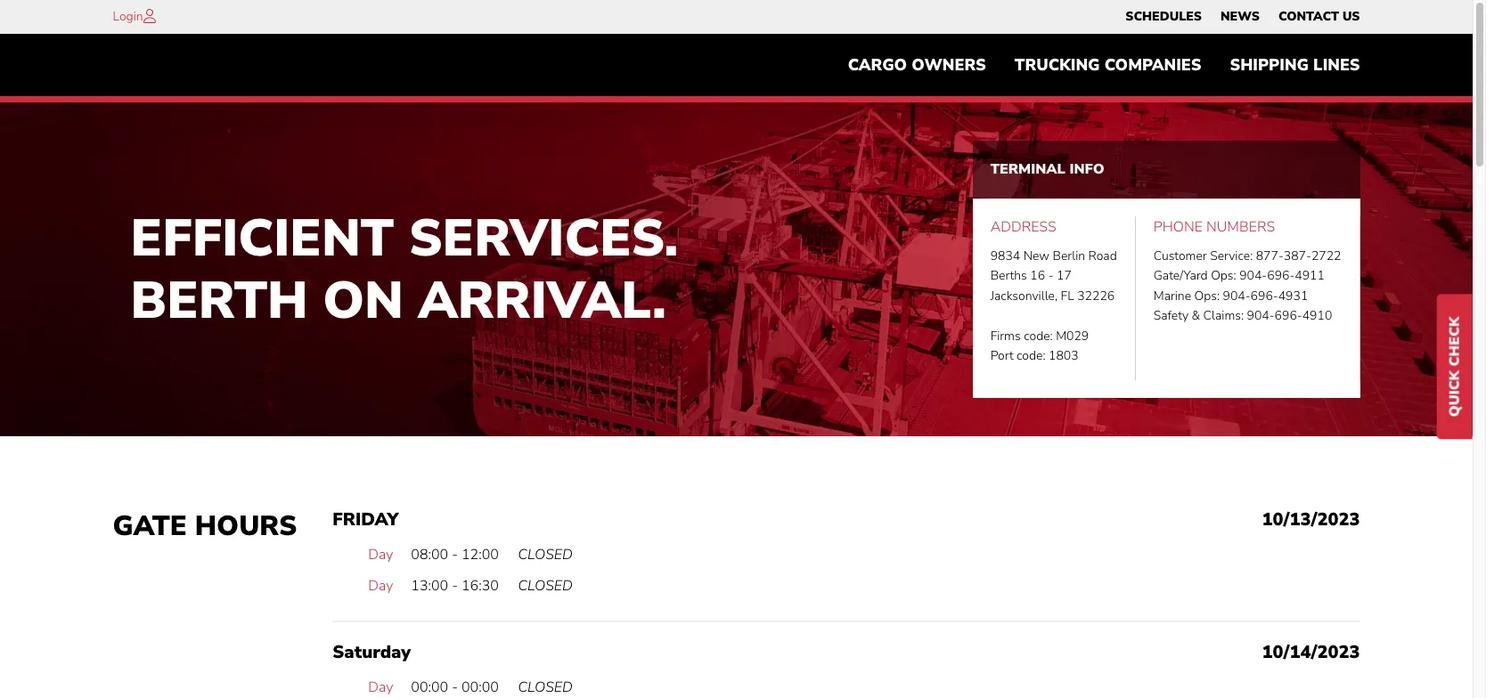 Task type: vqa. For each thing, say whether or not it's contained in the screenshot.
the Safety to the top
no



Task type: locate. For each thing, give the bounding box(es) containing it.
schedules
[[1126, 8, 1202, 25]]

2722
[[1311, 248, 1341, 265]]

13:00
[[411, 577, 448, 596]]

terminal info
[[990, 159, 1105, 179]]

13:00 - 16:30
[[411, 577, 499, 596]]

0 vertical spatial 904-
[[1240, 268, 1267, 285]]

firms
[[990, 327, 1021, 344]]

904- down 877- at the right top
[[1240, 268, 1267, 285]]

day left the 13:00
[[368, 577, 393, 596]]

contact us link
[[1278, 4, 1360, 29]]

2 vertical spatial 904-
[[1247, 308, 1275, 324]]

day down friday
[[368, 545, 393, 565]]

login link
[[113, 8, 143, 25]]

quick check
[[1445, 317, 1465, 417]]

2 closed from the top
[[518, 577, 573, 596]]

1 vertical spatial 904-
[[1223, 288, 1251, 305]]

2 vertical spatial 696-
[[1275, 308, 1302, 324]]

1 vertical spatial day
[[368, 577, 393, 596]]

- for 16:30
[[452, 577, 458, 596]]

code: up 1803
[[1024, 327, 1053, 344]]

on
[[323, 265, 404, 336]]

1 vertical spatial menu bar
[[834, 47, 1374, 83]]

00:00 - 00:00
[[411, 678, 499, 698]]

friday
[[333, 508, 399, 532]]

1 horizontal spatial 00:00
[[462, 678, 499, 698]]

day for saturday
[[368, 678, 393, 698]]

cargo owners
[[848, 55, 986, 76]]

1 vertical spatial closed
[[518, 577, 573, 596]]

12:00
[[462, 545, 499, 565]]

ops:
[[1211, 268, 1236, 285], [1194, 288, 1220, 305]]

0 horizontal spatial 00:00
[[411, 678, 448, 698]]

efficient services. berth on arrival.
[[131, 203, 678, 336]]

news
[[1221, 8, 1260, 25]]

berth
[[131, 265, 308, 336]]

firms code:  m029 port code:  1803
[[990, 327, 1089, 364]]

trucking companies
[[1015, 55, 1201, 76]]

1 vertical spatial ops:
[[1194, 288, 1220, 305]]

gate hours
[[113, 508, 297, 545]]

berlin
[[1053, 248, 1085, 265]]

3 day from the top
[[368, 678, 393, 698]]

2 vertical spatial closed
[[518, 678, 573, 698]]

menu bar
[[1116, 4, 1369, 29], [834, 47, 1374, 83]]

service:
[[1210, 248, 1253, 265]]

0 vertical spatial day
[[368, 545, 393, 565]]

closed
[[518, 545, 573, 565], [518, 577, 573, 596], [518, 678, 573, 698]]

customer
[[1154, 248, 1207, 265]]

trucking
[[1015, 55, 1100, 76]]

code:
[[1024, 327, 1053, 344], [1017, 347, 1046, 364]]

ops: up '&'
[[1194, 288, 1220, 305]]

lines
[[1313, 55, 1360, 76]]

1 closed from the top
[[518, 545, 573, 565]]

contact us
[[1278, 8, 1360, 25]]

08:00 - 12:00
[[411, 545, 499, 565]]

1 day from the top
[[368, 545, 393, 565]]

00:00
[[411, 678, 448, 698], [462, 678, 499, 698]]

menu bar containing schedules
[[1116, 4, 1369, 29]]

cargo
[[848, 55, 907, 76]]

road
[[1088, 248, 1117, 265]]

904- up claims:
[[1223, 288, 1251, 305]]

cargo owners link
[[834, 47, 1000, 83]]

904-
[[1240, 268, 1267, 285], [1223, 288, 1251, 305], [1247, 308, 1275, 324]]

- inside 9834 new berlin road berths 16 - 17 jacksonville, fl 32226
[[1048, 268, 1054, 285]]

code: right the port
[[1017, 347, 1046, 364]]

696-
[[1267, 268, 1295, 285], [1251, 288, 1278, 305], [1275, 308, 1302, 324]]

0 vertical spatial 696-
[[1267, 268, 1295, 285]]

387-
[[1284, 248, 1311, 265]]

10/14/2023
[[1262, 641, 1360, 665]]

0 vertical spatial code:
[[1024, 327, 1053, 344]]

1 vertical spatial code:
[[1017, 347, 1046, 364]]

2 vertical spatial day
[[368, 678, 393, 698]]

gate
[[113, 508, 187, 545]]

-
[[1048, 268, 1054, 285], [452, 545, 458, 565], [452, 577, 458, 596], [452, 678, 458, 698]]

3 closed from the top
[[518, 678, 573, 698]]

arrival.
[[418, 265, 666, 336]]

jacksonville,
[[990, 288, 1058, 305]]

menu bar up shipping
[[1116, 4, 1369, 29]]

customer service: 877-387-2722 gate/yard ops: 904-696-4911 marine ops: 904-696-4931 safety & claims: 904-696-4910
[[1154, 248, 1341, 324]]

904- right claims:
[[1247, 308, 1275, 324]]

efficient
[[131, 203, 394, 274]]

day down the saturday
[[368, 678, 393, 698]]

4911
[[1295, 268, 1325, 285]]

new
[[1024, 248, 1050, 265]]

877-
[[1256, 248, 1284, 265]]

0 vertical spatial closed
[[518, 545, 573, 565]]

contact
[[1278, 8, 1339, 25]]

day
[[368, 545, 393, 565], [368, 577, 393, 596], [368, 678, 393, 698]]

0 vertical spatial menu bar
[[1116, 4, 1369, 29]]

berths
[[990, 268, 1027, 285]]

ops: down service: on the top right
[[1211, 268, 1236, 285]]

gate/yard
[[1154, 268, 1208, 285]]

address
[[990, 218, 1056, 237]]

marine
[[1154, 288, 1191, 305]]

hours
[[195, 508, 297, 545]]

menu bar down schedules link
[[834, 47, 1374, 83]]



Task type: describe. For each thing, give the bounding box(es) containing it.
9834 new berlin road berths 16 - 17 jacksonville, fl 32226
[[990, 248, 1117, 305]]

day for friday
[[368, 545, 393, 565]]

claims:
[[1203, 308, 1244, 324]]

info
[[1070, 159, 1105, 179]]

9834
[[990, 248, 1020, 265]]

login
[[113, 8, 143, 25]]

2 day from the top
[[368, 577, 393, 596]]

user image
[[143, 9, 156, 23]]

16
[[1030, 268, 1045, 285]]

1803
[[1049, 347, 1079, 364]]

16:30
[[462, 577, 499, 596]]

closed for saturday
[[518, 678, 573, 698]]

shipping
[[1230, 55, 1309, 76]]

closed for friday
[[518, 545, 573, 565]]

schedules link
[[1126, 4, 1202, 29]]

shipping lines
[[1230, 55, 1360, 76]]

fl
[[1061, 288, 1074, 305]]

numbers
[[1206, 218, 1275, 237]]

saturday
[[333, 641, 411, 665]]

17
[[1057, 268, 1072, 285]]

m029
[[1056, 327, 1089, 344]]

phone numbers
[[1154, 218, 1275, 237]]

menu bar containing cargo owners
[[834, 47, 1374, 83]]

shipping lines link
[[1216, 47, 1374, 83]]

1 00:00 from the left
[[411, 678, 448, 698]]

4910
[[1302, 308, 1332, 324]]

quick
[[1445, 371, 1465, 417]]

4931
[[1278, 288, 1308, 305]]

owners
[[912, 55, 986, 76]]

quick check link
[[1437, 295, 1473, 440]]

news link
[[1221, 4, 1260, 29]]

port
[[990, 347, 1014, 364]]

services.
[[409, 203, 678, 274]]

0 vertical spatial ops:
[[1211, 268, 1236, 285]]

&
[[1192, 308, 1200, 324]]

us
[[1343, 8, 1360, 25]]

check
[[1445, 317, 1465, 367]]

1 vertical spatial 696-
[[1251, 288, 1278, 305]]

- for 12:00
[[452, 545, 458, 565]]

08:00
[[411, 545, 448, 565]]

companies
[[1105, 55, 1201, 76]]

2 00:00 from the left
[[462, 678, 499, 698]]

32226
[[1077, 288, 1115, 305]]

terminal
[[990, 159, 1066, 179]]

trucking companies link
[[1000, 47, 1216, 83]]

10/13/2023
[[1262, 508, 1360, 532]]

phone
[[1154, 218, 1203, 237]]

safety
[[1154, 308, 1189, 324]]

- for 00:00
[[452, 678, 458, 698]]



